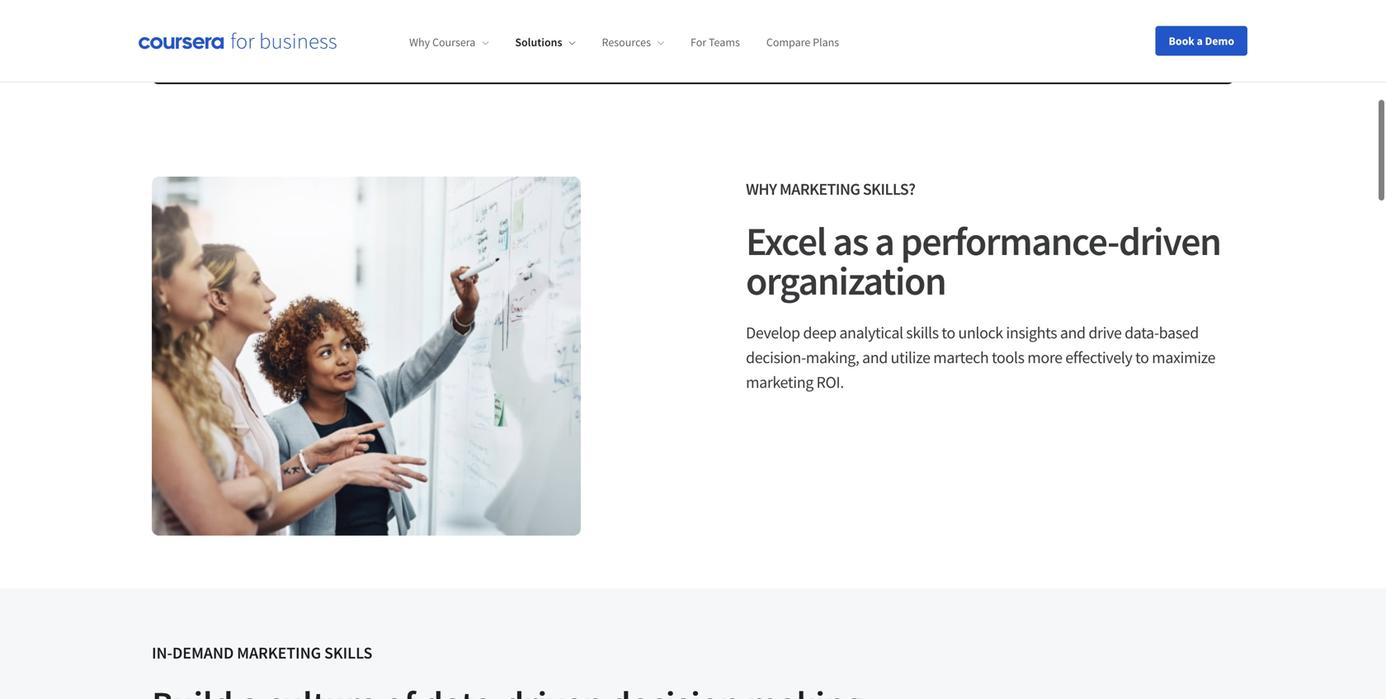 Task type: locate. For each thing, give the bounding box(es) containing it.
2 vertical spatial and
[[863, 347, 888, 368]]

back
[[1059, 5, 1085, 21]]

a right as
[[875, 216, 894, 266]]

in-
[[152, 643, 172, 663]]

to
[[931, 5, 942, 21], [942, 322, 956, 343], [1136, 347, 1150, 368]]

demand
[[172, 643, 234, 663]]

1 vertical spatial marketing
[[237, 643, 321, 663]]

outsourced
[[866, 5, 928, 21]]

[ 2 ]
[[1208, 54, 1222, 69]]

skills
[[359, 28, 387, 45], [907, 322, 939, 343]]

1 horizontal spatial of
[[822, 5, 833, 21]]

35%
[[205, 0, 266, 42], [337, 13, 361, 29]]

marketing down decision-
[[746, 372, 814, 393]]

solutions link
[[515, 35, 576, 50]]

2 horizontal spatial and
[[1061, 322, 1086, 343]]

utilize
[[891, 347, 931, 368]]

0 horizontal spatial and
[[335, 28, 357, 45]]

marketing
[[780, 179, 861, 199], [237, 643, 321, 663]]

9
[[623, 0, 629, 14]]

moved
[[1018, 5, 1056, 21]]

of left 500+ on the top left of page
[[423, 0, 434, 14]]

marketing up as
[[780, 179, 861, 199]]

35% left is
[[205, 0, 266, 42]]

12
[[844, 21, 857, 37]]

0 horizontal spatial of
[[423, 0, 434, 14]]

1 horizontal spatial marketing
[[746, 372, 814, 393]]

0 horizontal spatial why
[[409, 35, 430, 50]]

a right is
[[291, 28, 298, 45]]

marketing right 500+ on the top left of page
[[465, 0, 522, 14]]

in
[[280, 0, 290, 14]]

of inside of work outsourced to agencies has moved back in-house in the last 12 months.
[[822, 5, 833, 21]]

1 horizontal spatial why
[[746, 179, 777, 199]]

demo
[[1206, 33, 1235, 48]]

a right the in
[[293, 0, 300, 14]]

making,
[[806, 347, 860, 368]]

today
[[608, 13, 640, 29]]

the right stated
[[401, 13, 419, 29]]

0 vertical spatial marketing
[[465, 0, 522, 14]]

35% inside in a comprehensive study of 500+ marketing executives across 9 countries, 35% stated the greatest challenge marketers face today is a talent and skills deficit.
[[337, 13, 361, 29]]

of left "work"
[[822, 5, 833, 21]]

of
[[423, 0, 434, 14], [822, 5, 833, 21]]

why down the greatest
[[409, 35, 430, 50]]

marketing
[[465, 0, 522, 14], [746, 372, 814, 393]]

and
[[335, 28, 357, 45], [1061, 322, 1086, 343], [863, 347, 888, 368]]

plans
[[813, 35, 840, 50]]

1 vertical spatial why
[[746, 179, 777, 199]]

comprehensive
[[302, 0, 387, 14]]

1 horizontal spatial skills
[[907, 322, 939, 343]]

0 vertical spatial why
[[409, 35, 430, 50]]

marketing left the skills
[[237, 643, 321, 663]]

executives
[[524, 0, 582, 14]]

35% left stated
[[337, 13, 361, 29]]

0 vertical spatial and
[[335, 28, 357, 45]]

0 horizontal spatial the
[[401, 13, 419, 29]]

why up excel
[[746, 179, 777, 199]]

the
[[1152, 5, 1170, 21], [401, 13, 419, 29]]

decision-
[[746, 347, 806, 368]]

why marketing skills?
[[746, 179, 916, 199]]

]
[[1218, 54, 1222, 69]]

to left agencies
[[931, 5, 942, 21]]

skills?
[[863, 179, 916, 199]]

1 vertical spatial marketing
[[746, 372, 814, 393]]

roi.
[[817, 372, 844, 393]]

house
[[1102, 5, 1136, 21]]

1 horizontal spatial 35%
[[337, 13, 361, 29]]

teams
[[709, 35, 740, 50]]

0 vertical spatial skills
[[359, 28, 387, 45]]

and left drive
[[1061, 322, 1086, 343]]

why coursera link
[[409, 35, 489, 50]]

effectively
[[1066, 347, 1133, 368]]

stated
[[364, 13, 398, 29]]

0 horizontal spatial marketing
[[237, 643, 321, 663]]

a right 'book'
[[1197, 33, 1204, 48]]

skills left deficit.
[[359, 28, 387, 45]]

1 horizontal spatial marketing
[[780, 179, 861, 199]]

0 vertical spatial to
[[931, 5, 942, 21]]

in a comprehensive study of 500+ marketing executives across 9 countries, 35% stated the greatest challenge marketers face today is a talent and skills deficit.
[[280, 0, 640, 45]]

to down data-
[[1136, 347, 1150, 368]]

marketing inside in a comprehensive study of 500+ marketing executives across 9 countries, 35% stated the greatest challenge marketers face today is a talent and skills deficit.
[[465, 0, 522, 14]]

and down analytical
[[863, 347, 888, 368]]

1 horizontal spatial the
[[1152, 5, 1170, 21]]

tools
[[992, 347, 1025, 368]]

0 horizontal spatial skills
[[359, 28, 387, 45]]

for teams
[[691, 35, 740, 50]]

500+
[[436, 0, 462, 14]]

months.
[[860, 21, 906, 37]]

1 vertical spatial skills
[[907, 322, 939, 343]]

1 vertical spatial to
[[942, 322, 956, 343]]

data-
[[1125, 322, 1160, 343]]

1 vertical spatial and
[[1061, 322, 1086, 343]]

1 horizontal spatial and
[[863, 347, 888, 368]]

a inside excel as a performance-driven organization
[[875, 216, 894, 266]]

and right "talent"
[[335, 28, 357, 45]]

study
[[389, 0, 420, 14]]

maximize
[[1153, 347, 1216, 368]]

develop deep analytical skills to unlock insights and drive data-based decision-making, and utilize martech tools more effectively to maximize marketing roi.
[[746, 322, 1216, 393]]

why marketing skills? image
[[152, 177, 581, 536]]

analytical
[[840, 322, 904, 343]]

skills up utilize
[[907, 322, 939, 343]]

to up martech
[[942, 322, 956, 343]]

of work outsourced to agencies has moved back in-house in the last 12 months.
[[822, 5, 1170, 37]]

is
[[280, 28, 288, 45]]

of inside in a comprehensive study of 500+ marketing executives across 9 countries, 35% stated the greatest challenge marketers face today is a talent and skills deficit.
[[423, 0, 434, 14]]

in
[[1138, 5, 1149, 21]]

the right "in"
[[1152, 5, 1170, 21]]

0 horizontal spatial marketing
[[465, 0, 522, 14]]

0 vertical spatial marketing
[[780, 179, 861, 199]]

a
[[293, 0, 300, 14], [291, 28, 298, 45], [1197, 33, 1204, 48], [875, 216, 894, 266]]

why
[[409, 35, 430, 50], [746, 179, 777, 199]]

countries,
[[280, 13, 335, 29]]

drive
[[1089, 322, 1122, 343]]

for teams link
[[691, 35, 740, 50]]



Task type: vqa. For each thing, say whether or not it's contained in the screenshot.
Why
yes



Task type: describe. For each thing, give the bounding box(es) containing it.
agencies
[[945, 5, 993, 21]]

talent
[[300, 28, 333, 45]]

compare plans
[[767, 35, 840, 50]]

[
[[1208, 54, 1211, 69]]

in-
[[1088, 5, 1102, 21]]

solutions
[[515, 35, 563, 50]]

compare
[[767, 35, 811, 50]]

excel
[[746, 216, 827, 266]]

coursera
[[433, 35, 476, 50]]

book a demo button
[[1156, 26, 1248, 56]]

in-demand marketing skills
[[152, 643, 373, 663]]

across
[[585, 0, 620, 14]]

marketers
[[525, 13, 580, 29]]

2 vertical spatial to
[[1136, 347, 1150, 368]]

as
[[833, 216, 868, 266]]

a inside button
[[1197, 33, 1204, 48]]

29%
[[747, 0, 808, 42]]

why coursera
[[409, 35, 476, 50]]

greatest
[[421, 13, 466, 29]]

resources link
[[602, 35, 665, 50]]

book
[[1169, 33, 1195, 48]]

skills inside in a comprehensive study of 500+ marketing executives across 9 countries, 35% stated the greatest challenge marketers face today is a talent and skills deficit.
[[359, 28, 387, 45]]

deep
[[804, 322, 837, 343]]

skills inside develop deep analytical skills to unlock insights and drive data-based decision-making, and utilize martech tools more effectively to maximize marketing roi.
[[907, 322, 939, 343]]

work
[[835, 5, 863, 21]]

to inside of work outsourced to agencies has moved back in-house in the last 12 months.
[[931, 5, 942, 21]]

excel as a performance-driven organization
[[746, 216, 1222, 305]]

the inside of work outsourced to agencies has moved back in-house in the last 12 months.
[[1152, 5, 1170, 21]]

marketing inside develop deep analytical skills to unlock insights and drive data-based decision-making, and utilize martech tools more effectively to maximize marketing roi.
[[746, 372, 814, 393]]

for
[[691, 35, 707, 50]]

martech
[[934, 347, 989, 368]]

the inside in a comprehensive study of 500+ marketing executives across 9 countries, 35% stated the greatest challenge marketers face today is a talent and skills deficit.
[[401, 13, 419, 29]]

face
[[583, 13, 606, 29]]

develop
[[746, 322, 801, 343]]

deficit.
[[390, 28, 428, 45]]

coursera for business image
[[139, 32, 337, 49]]

insights
[[1007, 322, 1058, 343]]

0 horizontal spatial 35%
[[205, 0, 266, 42]]

last
[[822, 21, 841, 37]]

performance-
[[901, 216, 1119, 266]]

why for why marketing skills?
[[746, 179, 777, 199]]

organization
[[746, 256, 946, 305]]

resources
[[602, 35, 651, 50]]

has
[[996, 5, 1015, 21]]

unlock
[[959, 322, 1004, 343]]

skills
[[324, 643, 373, 663]]

and inside in a comprehensive study of 500+ marketing executives across 9 countries, 35% stated the greatest challenge marketers face today is a talent and skills deficit.
[[335, 28, 357, 45]]

compare plans link
[[767, 35, 840, 50]]

2
[[1211, 54, 1218, 69]]

challenge
[[469, 13, 522, 29]]

why for why coursera
[[409, 35, 430, 50]]

more
[[1028, 347, 1063, 368]]

based
[[1160, 322, 1199, 343]]

book a demo
[[1169, 33, 1235, 48]]

driven
[[1119, 216, 1222, 266]]



